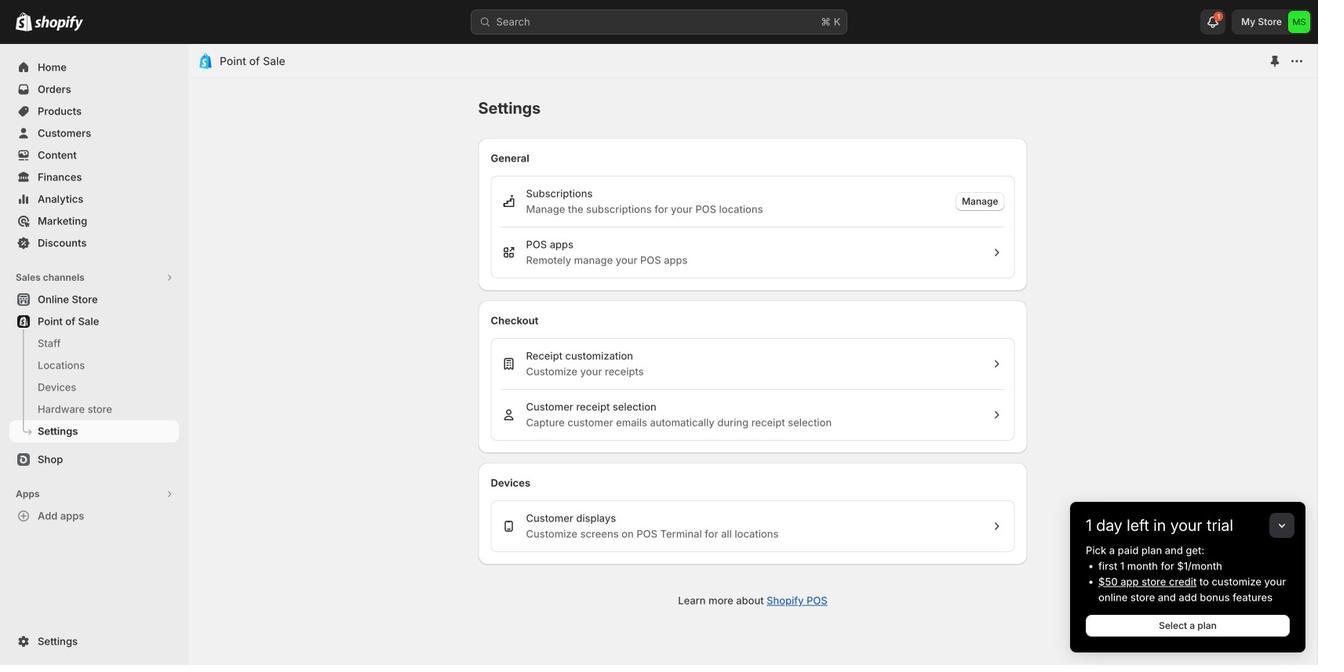 Task type: describe. For each thing, give the bounding box(es) containing it.
0 horizontal spatial shopify image
[[16, 12, 32, 31]]

icon for point of sale image
[[198, 53, 213, 69]]

my store image
[[1289, 11, 1311, 33]]



Task type: locate. For each thing, give the bounding box(es) containing it.
1 horizontal spatial shopify image
[[35, 16, 83, 31]]

shopify image
[[16, 12, 32, 31], [35, 16, 83, 31]]

fullscreen dialog
[[188, 44, 1318, 666]]



Task type: vqa. For each thing, say whether or not it's contained in the screenshot.
Orders
no



